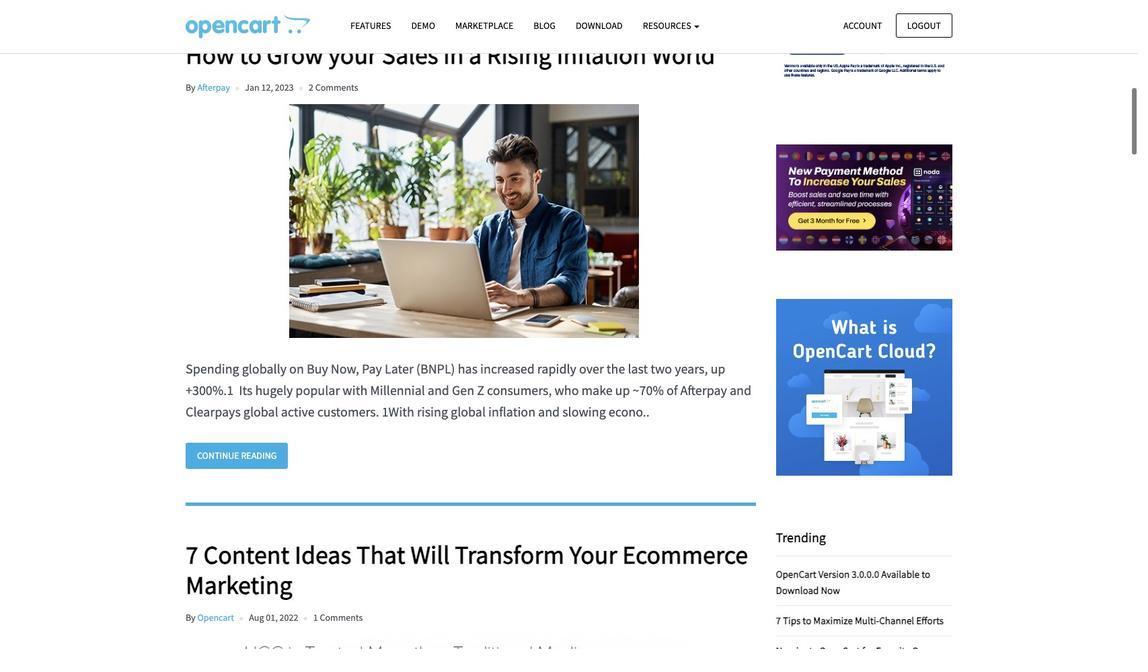 Task type: vqa. For each thing, say whether or not it's contained in the screenshot.
rightmost up
yes



Task type: locate. For each thing, give the bounding box(es) containing it.
afterpay link
[[197, 82, 230, 94]]

later
[[385, 361, 414, 378]]

comments right the '1'
[[320, 613, 363, 625]]

features link
[[340, 14, 401, 38]]

to right available
[[922, 568, 931, 581]]

0 horizontal spatial download
[[576, 20, 623, 32]]

opencart - blog image
[[186, 14, 310, 38]]

to right tips
[[803, 615, 812, 628]]

by left 'opencart' link
[[186, 613, 196, 625]]

global down gen in the left bottom of the page
[[451, 404, 486, 421]]

up
[[711, 361, 726, 378], [615, 382, 630, 399]]

clearpays
[[186, 404, 241, 421]]

afterpay
[[197, 82, 230, 94], [681, 382, 727, 399]]

your
[[328, 39, 377, 71]]

global down hugely
[[243, 404, 278, 421]]

up right years,
[[711, 361, 726, 378]]

by afterpay
[[186, 82, 230, 94]]

7 for 7 content ideas that will transform your ecommerce marketing
[[186, 539, 198, 571]]

will
[[411, 539, 450, 571]]

download
[[576, 20, 623, 32], [776, 585, 819, 597]]

aug 01, 2022
[[249, 613, 298, 625]]

0 horizontal spatial global
[[243, 404, 278, 421]]

1 horizontal spatial global
[[451, 404, 486, 421]]

customers.
[[317, 404, 379, 421]]

comments right the 2
[[315, 82, 358, 94]]

0 vertical spatial up
[[711, 361, 726, 378]]

consumers,
[[487, 382, 552, 399]]

afterpay down how
[[197, 82, 230, 94]]

1
[[313, 613, 318, 625]]

rising
[[487, 39, 552, 71]]

trending
[[776, 529, 826, 546]]

now
[[821, 585, 840, 597]]

multi-
[[855, 615, 880, 628]]

continue reading link
[[186, 444, 288, 469]]

inflation
[[557, 39, 647, 71]]

jan
[[245, 82, 260, 94]]

2 by from the top
[[186, 613, 196, 625]]

1 vertical spatial download
[[776, 585, 819, 597]]

rising
[[417, 404, 448, 421]]

download down opencart
[[776, 585, 819, 597]]

slowing
[[563, 404, 606, 421]]

blog link
[[524, 14, 566, 38]]

1 vertical spatial afterpay
[[681, 382, 727, 399]]

12,
[[261, 82, 273, 94]]

afterpay down years,
[[681, 382, 727, 399]]

ecommerce
[[623, 539, 748, 571]]

7 left content
[[186, 539, 198, 571]]

to down opencart - blog image
[[240, 39, 262, 71]]

7 tips to maximize multi-channel efforts link
[[776, 615, 944, 628]]

to
[[240, 39, 262, 71], [922, 568, 931, 581], [803, 615, 812, 628]]

7
[[186, 539, 198, 571], [776, 615, 781, 628]]

0 vertical spatial 7
[[186, 539, 198, 571]]

increased
[[480, 361, 535, 378]]

0 vertical spatial comments
[[315, 82, 358, 94]]

2
[[309, 82, 313, 94]]

1 vertical spatial comments
[[320, 613, 363, 625]]

how to grow your sales in a rising inflation world
[[186, 39, 715, 71]]

7 content ideas that will transform your ecommerce marketing link
[[186, 539, 756, 602]]

2023
[[275, 82, 294, 94]]

7 for 7 tips to maximize multi-channel efforts
[[776, 615, 781, 628]]

1 horizontal spatial to
[[803, 615, 812, 628]]

1 vertical spatial by
[[186, 613, 196, 625]]

comments
[[315, 82, 358, 94], [320, 613, 363, 625]]

comments for grow
[[315, 82, 358, 94]]

0 horizontal spatial to
[[240, 39, 262, 71]]

3.0.0.0
[[852, 568, 880, 581]]

demo
[[411, 20, 435, 32]]

1 vertical spatial to
[[922, 568, 931, 581]]

that
[[357, 539, 405, 571]]

2 vertical spatial to
[[803, 615, 812, 628]]

by for how to grow your sales in a rising inflation world
[[186, 82, 196, 94]]

1 vertical spatial 7
[[776, 615, 781, 628]]

1 horizontal spatial and
[[538, 404, 560, 421]]

by
[[186, 82, 196, 94], [186, 613, 196, 625]]

2 horizontal spatial to
[[922, 568, 931, 581]]

how to grow your sales in a rising inflation world link
[[186, 39, 756, 71]]

1 by from the top
[[186, 82, 196, 94]]

download inside opencart version 3.0.0.0 available to download now
[[776, 585, 819, 597]]

1 horizontal spatial 7
[[776, 615, 781, 628]]

spending globally on buy now, pay later (bnpl) has increased rapidly over the last two years, up +300%.1  its hugely popular with millennial and gen z consumers, who make up ~70% of afterpay and clearpays global active customers. 1with rising global inflation and slowing econo..
[[186, 361, 752, 421]]

0 horizontal spatial 7
[[186, 539, 198, 571]]

0 vertical spatial afterpay
[[197, 82, 230, 94]]

0 vertical spatial by
[[186, 82, 196, 94]]

1 vertical spatial up
[[615, 382, 630, 399]]

download up the inflation
[[576, 20, 623, 32]]

active
[[281, 404, 315, 421]]

buy
[[307, 361, 328, 378]]

how to grow your sales in a rising inflation world image
[[186, 105, 743, 339]]

your
[[570, 539, 617, 571]]

opencart cloud image
[[776, 300, 953, 476]]

download link
[[566, 14, 633, 38]]

1 horizontal spatial download
[[776, 585, 819, 597]]

to inside opencart version 3.0.0.0 available to download now
[[922, 568, 931, 581]]

2 global from the left
[[451, 404, 486, 421]]

7 inside 7 content ideas that will transform your ecommerce marketing
[[186, 539, 198, 571]]

7 content ideas that will transform your ecommerce marketing
[[186, 539, 748, 602]]

1 horizontal spatial afterpay
[[681, 382, 727, 399]]

afterpay inside spending globally on buy now, pay later (bnpl) has increased rapidly over the last two years, up +300%.1  its hugely popular with millennial and gen z consumers, who make up ~70% of afterpay and clearpays global active customers. 1with rising global inflation and slowing econo..
[[681, 382, 727, 399]]

maximize
[[814, 615, 853, 628]]

0 vertical spatial download
[[576, 20, 623, 32]]

by left afterpay link
[[186, 82, 196, 94]]

0 horizontal spatial and
[[428, 382, 449, 399]]

by for 7 content ideas that will transform your ecommerce marketing
[[186, 613, 196, 625]]

up up econo..
[[615, 382, 630, 399]]

world
[[652, 39, 715, 71]]

pay
[[362, 361, 382, 378]]

inflation
[[488, 404, 536, 421]]

opencart version 3.0.0.0 available to download now link
[[776, 568, 931, 597]]

7 left tips
[[776, 615, 781, 628]]

~70%
[[633, 382, 664, 399]]

1 global from the left
[[243, 404, 278, 421]]

sales
[[382, 39, 439, 71]]

how
[[186, 39, 234, 71]]

two
[[651, 361, 672, 378]]

account
[[844, 19, 882, 31]]

reading
[[241, 450, 277, 462]]



Task type: describe. For each thing, give the bounding box(es) containing it.
resources
[[643, 20, 693, 32]]

marketing
[[186, 570, 292, 602]]

now,
[[331, 361, 359, 378]]

01,
[[266, 613, 278, 625]]

paypal blog image
[[776, 0, 953, 96]]

channel
[[880, 615, 915, 628]]

noda image
[[776, 110, 953, 286]]

2022
[[280, 613, 298, 625]]

7 content ideas that will transform your ecommerce marketing image
[[186, 636, 743, 650]]

content
[[204, 539, 290, 571]]

available
[[882, 568, 920, 581]]

(bnpl)
[[416, 361, 455, 378]]

0 horizontal spatial up
[[615, 382, 630, 399]]

marketplace
[[455, 20, 514, 32]]

tips
[[783, 615, 801, 628]]

jan 12, 2023
[[245, 82, 294, 94]]

opencart
[[197, 613, 234, 625]]

continue reading
[[197, 450, 277, 462]]

grow
[[267, 39, 323, 71]]

has
[[458, 361, 478, 378]]

econo..
[[609, 404, 650, 421]]

efforts
[[917, 615, 944, 628]]

2 horizontal spatial and
[[730, 382, 752, 399]]

demo link
[[401, 14, 445, 38]]

make
[[582, 382, 613, 399]]

hugely
[[255, 382, 293, 399]]

resources link
[[633, 14, 710, 38]]

marketplace link
[[445, 14, 524, 38]]

continue
[[197, 450, 239, 462]]

comments for ideas
[[320, 613, 363, 625]]

opencart link
[[197, 613, 234, 625]]

popular
[[296, 382, 340, 399]]

0 vertical spatial to
[[240, 39, 262, 71]]

1 comments
[[313, 613, 363, 625]]

who
[[555, 382, 579, 399]]

in
[[444, 39, 464, 71]]

the
[[607, 361, 625, 378]]

a
[[469, 39, 482, 71]]

opencart
[[776, 568, 817, 581]]

on
[[289, 361, 304, 378]]

account link
[[832, 13, 894, 38]]

z
[[477, 382, 484, 399]]

blog
[[534, 20, 556, 32]]

spending
[[186, 361, 239, 378]]

over
[[579, 361, 604, 378]]

of
[[667, 382, 678, 399]]

logout link
[[896, 13, 953, 38]]

by opencart
[[186, 613, 234, 625]]

millennial
[[370, 382, 425, 399]]

globally
[[242, 361, 287, 378]]

+300%.1
[[186, 382, 234, 399]]

opencart version 3.0.0.0 available to download now
[[776, 568, 931, 597]]

with
[[343, 382, 368, 399]]

1with
[[382, 404, 414, 421]]

version
[[819, 568, 850, 581]]

aug
[[249, 613, 264, 625]]

0 horizontal spatial afterpay
[[197, 82, 230, 94]]

1 horizontal spatial up
[[711, 361, 726, 378]]

2 comments
[[309, 82, 358, 94]]

transform
[[455, 539, 565, 571]]

rapidly
[[537, 361, 577, 378]]

years,
[[675, 361, 708, 378]]

gen
[[452, 382, 474, 399]]

features
[[351, 20, 391, 32]]

ideas
[[295, 539, 352, 571]]

7 tips to maximize multi-channel efforts
[[776, 615, 944, 628]]



